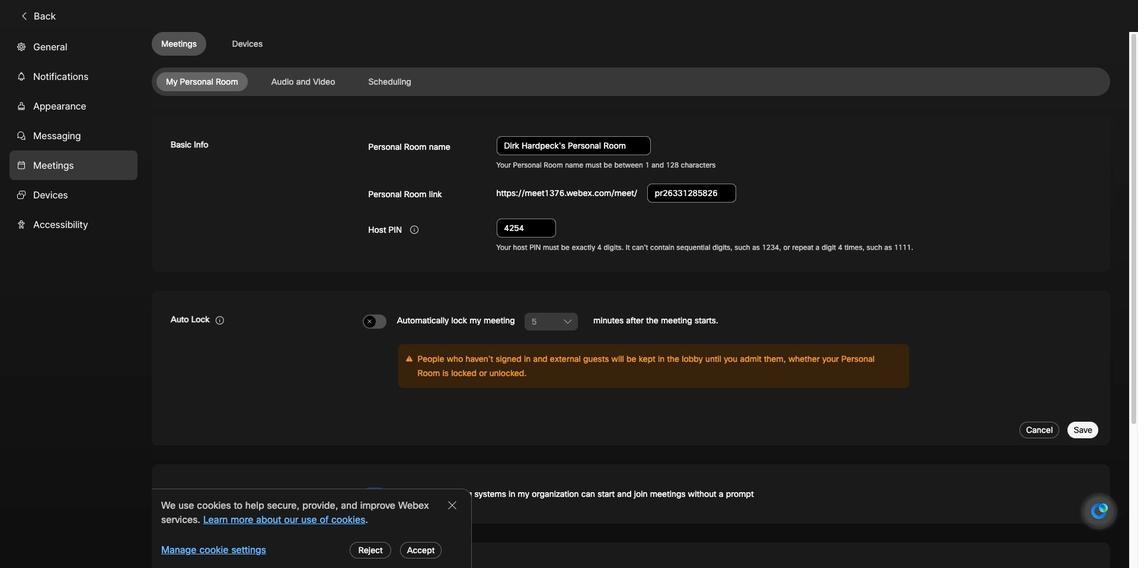 Task type: locate. For each thing, give the bounding box(es) containing it.
settings navigation
[[0, 32, 152, 569]]

wrapper image inside messaging tab
[[17, 131, 26, 140]]

wrapper image inside appearance tab
[[17, 101, 26, 111]]

wrapper image inside meetings tab
[[17, 161, 26, 170]]

wrapper image
[[17, 42, 26, 51], [17, 72, 26, 81], [17, 101, 26, 111], [17, 131, 26, 140], [17, 220, 26, 229]]

appearance tab
[[9, 91, 138, 121]]

wrapper image
[[20, 11, 29, 21], [17, 161, 26, 170], [17, 190, 26, 200]]

5 wrapper image from the top
[[17, 220, 26, 229]]

3 wrapper image from the top
[[17, 101, 26, 111]]

0 vertical spatial wrapper image
[[20, 11, 29, 21]]

wrapper image inside accessibility tab
[[17, 220, 26, 229]]

2 wrapper image from the top
[[17, 72, 26, 81]]

wrapper image for devices tab
[[17, 190, 26, 200]]

1 vertical spatial wrapper image
[[17, 161, 26, 170]]

messaging tab
[[9, 121, 138, 150]]

wrapper image inside notifications tab
[[17, 72, 26, 81]]

4 wrapper image from the top
[[17, 131, 26, 140]]

wrapper image inside devices tab
[[17, 190, 26, 200]]

wrapper image for meetings tab
[[17, 161, 26, 170]]

2 vertical spatial wrapper image
[[17, 190, 26, 200]]

wrapper image inside general 'tab'
[[17, 42, 26, 51]]

1 wrapper image from the top
[[17, 42, 26, 51]]



Task type: vqa. For each thing, say whether or not it's contained in the screenshot.
@ Mentions only option
no



Task type: describe. For each thing, give the bounding box(es) containing it.
wrapper image for notifications tab in the left of the page
[[17, 72, 26, 81]]

meetings tab
[[9, 150, 138, 180]]

wrapper image for messaging tab in the top left of the page
[[17, 131, 26, 140]]

devices tab
[[9, 180, 138, 210]]

wrapper image for appearance tab
[[17, 101, 26, 111]]

general tab
[[9, 32, 138, 62]]

accessibility tab
[[9, 210, 138, 239]]

wrapper image for general 'tab'
[[17, 42, 26, 51]]

wrapper image for accessibility tab
[[17, 220, 26, 229]]

notifications tab
[[9, 62, 138, 91]]



